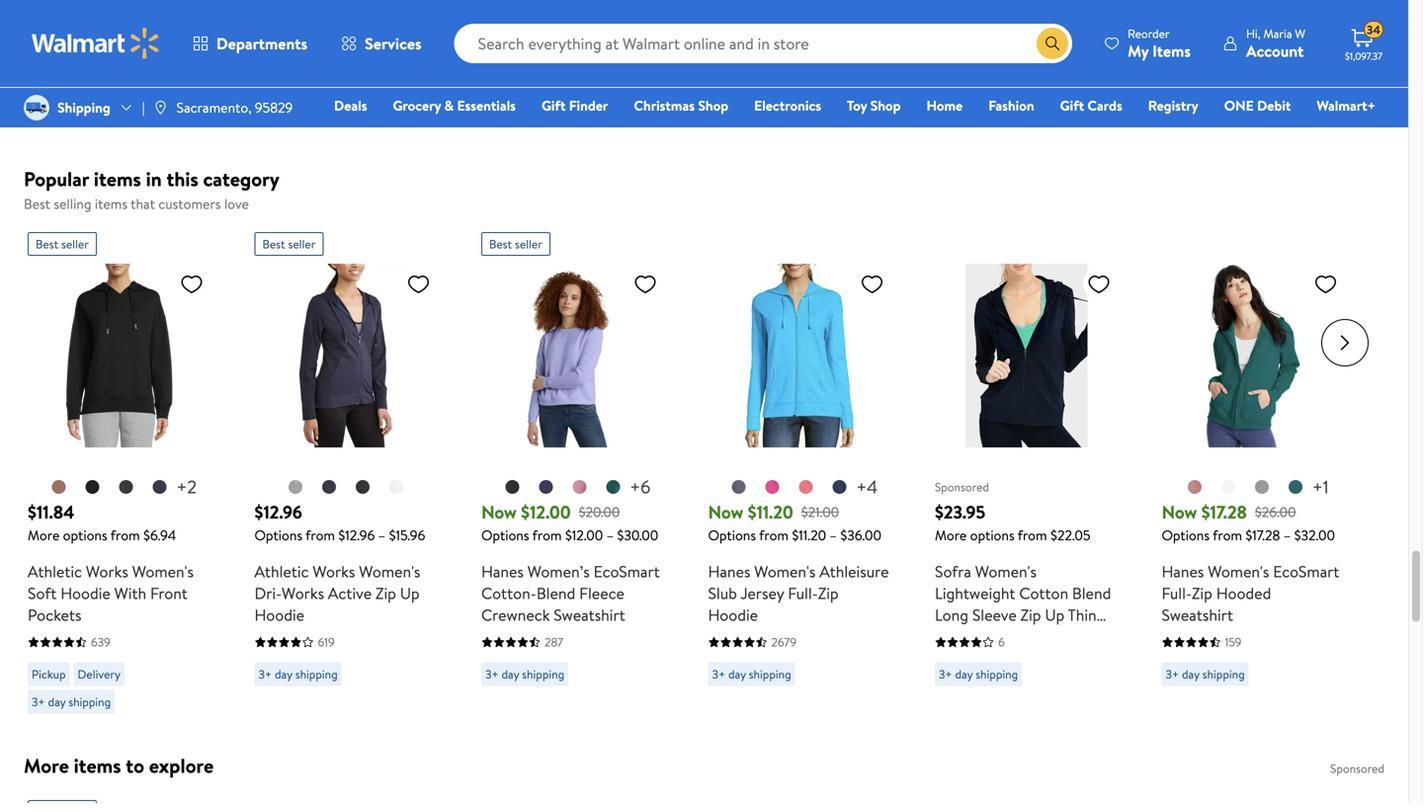 Task type: describe. For each thing, give the bounding box(es) containing it.
3+ day shipping down '287'
[[485, 666, 565, 683]]

items for in
[[94, 165, 141, 193]]

hi,
[[1246, 25, 1261, 42]]

lightweight
[[935, 583, 1016, 604]]

pickup
[[32, 666, 66, 683]]

thin
[[1068, 604, 1097, 626]]

3+ day shipping down the 2679
[[712, 666, 791, 683]]

2 vertical spatial sponsored
[[1330, 761, 1385, 777]]

up inside "athletic works women's dri-works active zip up hoodie"
[[400, 583, 420, 604]]

0 vertical spatial sponsored
[[1239, 93, 1293, 110]]

selling
[[54, 194, 91, 213]]

popular
[[24, 165, 89, 193]]

options for $17.28
[[1162, 526, 1210, 545]]

women's for $17.28
[[1208, 561, 1270, 583]]

ebony image
[[504, 479, 520, 495]]

seller for $12.96
[[288, 236, 316, 253]]

women's
[[528, 561, 590, 583]]

$12.96 options from $12.96 – $15.96
[[255, 500, 425, 545]]

hanes women's athleisure slub jersey full-zip hoodie
[[708, 561, 889, 626]]

product group containing +2
[[28, 224, 212, 722]]

explore
[[149, 752, 214, 780]]

gift cards
[[1060, 96, 1123, 115]]

athletic for $12.96
[[255, 561, 309, 583]]

slub
[[708, 583, 737, 604]]

0 horizontal spatial $12.96
[[255, 500, 302, 525]]

+4
[[856, 475, 878, 500]]

hooded
[[1216, 583, 1271, 604]]

$36.00
[[840, 526, 882, 545]]

works for $11.84
[[86, 561, 128, 583]]

next slide for popular items in this category list image
[[1322, 319, 1369, 367]]

add to favorites list, hanes women's ecosmart cotton-blend fleece crewneck sweatshirt image
[[634, 272, 657, 297]]

dada gray image
[[731, 479, 747, 495]]

0 vertical spatial $12.00
[[521, 500, 571, 525]]

fashion
[[989, 96, 1034, 115]]

walmart+ link
[[1308, 95, 1385, 116]]

blend for cotton
[[1072, 583, 1111, 604]]

&
[[444, 96, 454, 115]]

619
[[318, 634, 335, 651]]

jacket
[[988, 626, 1032, 648]]

hanes women's athleisure slub jersey full-zip hoodie image
[[708, 264, 892, 448]]

now for $11.20
[[708, 500, 744, 525]]

gift for gift finder
[[542, 96, 566, 115]]

1 vertical spatial $17.28
[[1246, 526, 1280, 545]]

that
[[131, 194, 155, 213]]

with
[[114, 583, 146, 604]]

christmas
[[634, 96, 695, 115]]

brown shimmer image
[[51, 479, 67, 495]]

3+ day shipping down '619'
[[258, 666, 338, 683]]

light steel image
[[1254, 479, 1270, 495]]

1 vertical spatial $11.20
[[792, 526, 826, 545]]

zip inside hanes women's ecosmart full-zip hooded sweatshirt
[[1192, 583, 1213, 604]]

pockets
[[28, 604, 81, 626]]

shipping down '619'
[[295, 666, 338, 683]]

fashion link
[[980, 95, 1043, 116]]

debit
[[1257, 96, 1291, 115]]

gift cards link
[[1051, 95, 1131, 116]]

34
[[1367, 21, 1381, 38]]

soft
[[28, 583, 57, 604]]

sofra women's lightweight cotton blend long sleeve zip up thin hoodie jacket image
[[935, 264, 1119, 448]]

$6.94
[[143, 526, 176, 545]]

95829
[[255, 98, 293, 117]]

shipping
[[57, 98, 111, 117]]

sponsored inside sponsored $23.95 more options from $22.05
[[935, 479, 989, 496]]

6
[[998, 634, 1005, 651]]

2 black soot image from the left
[[355, 479, 371, 495]]

add to favorites list, athletic works women's soft hoodie with front pockets image
[[180, 272, 204, 297]]

$32.00
[[1295, 526, 1335, 545]]

|
[[142, 98, 145, 117]]

available in additional 1 variant element
[[1313, 475, 1329, 500]]

ad disclaimer and feedback image
[[1297, 93, 1313, 109]]

category
[[203, 165, 279, 193]]

$11.84
[[28, 500, 75, 525]]

add to favorites list, hanes women's athleisure slub jersey full-zip hoodie image
[[860, 272, 884, 297]]

hoodie inside athletic works women's soft hoodie with front pockets
[[61, 583, 110, 604]]

home
[[927, 96, 963, 115]]

athletic works women's soft hoodie with front pockets image
[[28, 264, 212, 448]]

hi, maria w account
[[1246, 25, 1306, 62]]

athletic works women's dri-works active zip up hoodie
[[255, 561, 421, 626]]

3+ day shipping down 6
[[939, 666, 1018, 683]]

dri-
[[255, 583, 282, 604]]

+6
[[630, 475, 651, 500]]

jade pine image
[[605, 479, 621, 495]]

up inside sofra women's lightweight cotton blend long sleeve zip up thin hoodie jacket
[[1045, 604, 1065, 626]]

– for $12.00
[[606, 526, 614, 545]]

grocery
[[393, 96, 441, 115]]

sponsored $23.95 more options from $22.05
[[935, 479, 1091, 545]]

fleece
[[579, 583, 625, 604]]

toy shop
[[847, 96, 901, 115]]

athletic works women's dri-works active zip up hoodie image
[[255, 264, 438, 448]]

1 vertical spatial $12.96
[[338, 526, 375, 545]]

reorder my items
[[1128, 25, 1191, 62]]

shipping down the 159
[[1203, 666, 1245, 683]]

zip inside the hanes women's athleisure slub jersey full-zip hoodie
[[818, 583, 839, 604]]

walmart image
[[32, 28, 160, 59]]

Search search field
[[454, 24, 1073, 63]]

159
[[1225, 634, 1242, 651]]

sacramento, 95829
[[177, 98, 293, 117]]

available in additional 2 variants element
[[176, 475, 197, 500]]

one debit
[[1224, 96, 1291, 115]]

$26.00
[[1255, 503, 1296, 522]]

women's for $23.95
[[975, 561, 1037, 583]]

from for $11.20
[[759, 526, 789, 545]]

active
[[328, 583, 372, 604]]

crewneck
[[481, 604, 550, 626]]

registry
[[1148, 96, 1199, 115]]

3 seller from the left
[[515, 236, 542, 253]]

gift finder link
[[533, 95, 617, 116]]

more left to
[[24, 752, 69, 780]]

white image
[[1221, 479, 1236, 495]]

sweatshirt inside the 'hanes women's ecosmart cotton-blend fleece crewneck sweatshirt'
[[554, 604, 625, 626]]

registry link
[[1139, 95, 1208, 116]]

front
[[150, 583, 188, 604]]

$20.00
[[579, 503, 620, 522]]

athletic works women's soft hoodie with front pockets
[[28, 561, 194, 626]]

home link
[[918, 95, 972, 116]]

christmas shop link
[[625, 95, 738, 116]]

hanes women's ecosmart cotton-blend fleece crewneck sweatshirt image
[[481, 264, 665, 448]]

$11.84 more options from $6.94
[[28, 500, 176, 545]]

add to favorites list, athletic works women's dri-works active zip up hoodie image
[[407, 272, 430, 297]]

gift for gift cards
[[1060, 96, 1084, 115]]

best for now
[[489, 236, 512, 253]]

hanes for now $17.28
[[1162, 561, 1204, 583]]

now $17.28 $26.00 options from $17.28 – $32.00
[[1162, 500, 1335, 545]]

3+ day shipping down pickup
[[32, 694, 111, 711]]

best for $12.96
[[262, 236, 285, 253]]

sweatshirt inside hanes women's ecosmart full-zip hooded sweatshirt
[[1162, 604, 1233, 626]]

items for to
[[74, 752, 121, 780]]

reorder
[[1128, 25, 1170, 42]]

zip inside "athletic works women's dri-works active zip up hoodie"
[[376, 583, 396, 604]]

ecosmart for fleece
[[594, 561, 660, 583]]



Task type: locate. For each thing, give the bounding box(es) containing it.
from
[[110, 526, 140, 545], [306, 526, 335, 545], [532, 526, 562, 545], [759, 526, 789, 545], [1018, 526, 1047, 545], [1213, 526, 1242, 545]]

hoodie inside "athletic works women's dri-works active zip up hoodie"
[[255, 604, 304, 626]]

long
[[935, 604, 969, 626]]

hoodie inside the hanes women's athleisure slub jersey full-zip hoodie
[[708, 604, 758, 626]]

ecosmart down $32.00
[[1273, 561, 1340, 583]]

up down $15.96
[[400, 583, 420, 604]]

ecosmart for hooded
[[1273, 561, 1340, 583]]

options down mauve image
[[1162, 526, 1210, 545]]

gift left the cards
[[1060, 96, 1084, 115]]

now inside now $12.00 $20.00 options from $12.00 – $30.00
[[481, 500, 517, 525]]

best seller
[[36, 236, 89, 253], [262, 236, 316, 253], [489, 236, 542, 253]]

3 now from the left
[[1162, 500, 1197, 525]]

christmas shop
[[634, 96, 729, 115]]

black camo image
[[118, 479, 134, 495]]

seller for $11.84
[[61, 236, 89, 253]]

2 athletic from the left
[[255, 561, 309, 583]]

– down $20.00
[[606, 526, 614, 545]]

white image
[[389, 479, 405, 495]]

women's inside hanes women's ecosmart full-zip hooded sweatshirt
[[1208, 561, 1270, 583]]

1 – from the left
[[378, 526, 386, 545]]

best inside popular items in this category best selling items that customers love
[[24, 194, 50, 213]]

hanes for now $11.20
[[708, 561, 751, 583]]

works for $12.96
[[313, 561, 355, 583]]

2 – from the left
[[606, 526, 614, 545]]

hanes women's ecosmart cotton-blend fleece crewneck sweatshirt
[[481, 561, 660, 626]]

product group containing $12.96
[[255, 224, 438, 722]]

2 options from the left
[[481, 526, 529, 545]]

now for $12.00
[[481, 500, 517, 525]]

finder
[[569, 96, 608, 115]]

1 horizontal spatial options
[[970, 526, 1015, 545]]

options inside sponsored $23.95 more options from $22.05
[[970, 526, 1015, 545]]

departments button
[[176, 20, 324, 67]]

from inside sponsored $23.95 more options from $22.05
[[1018, 526, 1047, 545]]

add to favorites list, sofra women's lightweight cotton blend long sleeve zip up thin hoodie jacket image
[[1087, 272, 1111, 297]]

departments
[[216, 33, 307, 54]]

from for $17.28
[[1213, 526, 1242, 545]]

1 horizontal spatial best seller
[[262, 236, 316, 253]]

3+ day shipping down the 159
[[1166, 666, 1245, 683]]

2 from from the left
[[306, 526, 335, 545]]

from inside "now $11.20 $21.00 options from $11.20 – $36.00"
[[759, 526, 789, 545]]

search icon image
[[1045, 36, 1061, 51]]

services button
[[324, 20, 438, 67]]

now down mauve image
[[1162, 500, 1197, 525]]

1 horizontal spatial gift
[[1060, 96, 1084, 115]]

blend left fleece
[[537, 583, 576, 604]]

product group containing +1
[[1162, 224, 1346, 722]]

4 women's from the left
[[975, 561, 1037, 583]]

women's down $6.94
[[132, 561, 194, 583]]

items
[[94, 165, 141, 193], [95, 194, 128, 213], [74, 752, 121, 780]]

product group containing +6
[[481, 224, 665, 722]]

2 women's from the left
[[359, 561, 421, 583]]

1 product group from the left
[[28, 224, 212, 722]]

cotton-
[[481, 583, 537, 604]]

blend right cotton
[[1072, 583, 1111, 604]]

women's inside sofra women's lightweight cotton blend long sleeve zip up thin hoodie jacket
[[975, 561, 1037, 583]]

1 horizontal spatial up
[[1045, 604, 1065, 626]]

$15.96
[[389, 526, 425, 545]]

blend inside the 'hanes women's ecosmart cotton-blend fleece crewneck sweatshirt'
[[537, 583, 576, 604]]

briny pink image
[[798, 479, 814, 495]]

2 hanes from the left
[[708, 561, 751, 583]]

1 horizontal spatial ecosmart
[[1273, 561, 1340, 583]]

$22.05
[[1051, 526, 1091, 545]]

0 horizontal spatial blend
[[537, 583, 576, 604]]

options down charcoal heather grey icon
[[255, 526, 303, 545]]

essentials
[[457, 96, 516, 115]]

– for $11.20
[[830, 526, 837, 545]]

ecosmart
[[594, 561, 660, 583], [1273, 561, 1340, 583]]

0 vertical spatial items
[[94, 165, 141, 193]]

0 horizontal spatial black soot image
[[85, 479, 100, 495]]

$12.96
[[255, 500, 302, 525], [338, 526, 375, 545]]

zip inside sofra women's lightweight cotton blend long sleeve zip up thin hoodie jacket
[[1021, 604, 1041, 626]]

2 gift from the left
[[1060, 96, 1084, 115]]

0 horizontal spatial ecosmart
[[594, 561, 660, 583]]

zip
[[376, 583, 396, 604], [818, 583, 839, 604], [1192, 583, 1213, 604], [1021, 604, 1041, 626]]

from down amaranth icon
[[759, 526, 789, 545]]

more inside sponsored $23.95 more options from $22.05
[[935, 526, 967, 545]]

now inside "now $11.20 $21.00 options from $11.20 – $36.00"
[[708, 500, 744, 525]]

items left to
[[74, 752, 121, 780]]

toy shop link
[[838, 95, 910, 116]]

$12.00 down $20.00
[[565, 526, 603, 545]]

hanes women's ecosmart full-zip hooded sweatshirt image
[[1162, 264, 1346, 448]]

shop for toy shop
[[871, 96, 901, 115]]

0 horizontal spatial full-
[[788, 583, 818, 604]]

items left the "that"
[[95, 194, 128, 213]]

2 horizontal spatial seller
[[515, 236, 542, 253]]

0 horizontal spatial now
[[481, 500, 517, 525]]

now
[[481, 500, 517, 525], [708, 500, 744, 525], [1162, 500, 1197, 525]]

2 full- from the left
[[1162, 583, 1192, 604]]

Walmart Site-Wide search field
[[454, 24, 1073, 63]]

1 horizontal spatial $12.96
[[338, 526, 375, 545]]

available in additional 4 variants element
[[856, 475, 878, 500]]

3 women's from the left
[[754, 561, 816, 583]]

4 from from the left
[[759, 526, 789, 545]]

hanes down "now $11.20 $21.00 options from $11.20 – $36.00"
[[708, 561, 751, 583]]

– down $26.00
[[1284, 526, 1291, 545]]

$11.20 down amaranth icon
[[748, 500, 793, 525]]

blend for cotton-
[[537, 583, 576, 604]]

1 vertical spatial $12.00
[[565, 526, 603, 545]]

3+
[[258, 666, 272, 683], [485, 666, 499, 683], [712, 666, 726, 683], [939, 666, 952, 683], [1166, 666, 1179, 683], [32, 694, 45, 711]]

sweatshirt up the 159
[[1162, 604, 1233, 626]]

2 product group from the left
[[255, 224, 438, 722]]

account
[[1246, 40, 1304, 62]]

0 horizontal spatial options
[[63, 526, 107, 545]]

2 horizontal spatial best seller
[[489, 236, 542, 253]]

product group
[[28, 224, 212, 722], [255, 224, 438, 722], [481, 224, 665, 722], [708, 224, 892, 722], [935, 224, 1119, 722], [1162, 224, 1346, 722]]

hanes inside the hanes women's athleisure slub jersey full-zip hoodie
[[708, 561, 751, 583]]

charcoal heather grey image
[[288, 479, 304, 495]]

– inside "now $11.20 $21.00 options from $11.20 – $36.00"
[[830, 526, 837, 545]]

athletic inside "athletic works women's dri-works active zip up hoodie"
[[255, 561, 309, 583]]

$17.28 down white image
[[1202, 500, 1247, 525]]

0 horizontal spatial up
[[400, 583, 420, 604]]

from for $12.00
[[532, 526, 562, 545]]

$1,097.37
[[1345, 49, 1383, 63]]

in
[[146, 165, 162, 193]]

1 black soot image from the left
[[85, 479, 100, 495]]

women's inside the hanes women's athleisure slub jersey full-zip hoodie
[[754, 561, 816, 583]]

0 horizontal spatial gift
[[542, 96, 566, 115]]

2 shop from the left
[[871, 96, 901, 115]]

$30.00
[[617, 526, 659, 545]]

from inside the now $17.28 $26.00 options from $17.28 – $32.00
[[1213, 526, 1242, 545]]

0 horizontal spatial sweatshirt
[[554, 604, 625, 626]]

now inside the now $17.28 $26.00 options from $17.28 – $32.00
[[1162, 500, 1197, 525]]

– inside the $12.96 options from $12.96 – $15.96
[[378, 526, 386, 545]]

1 horizontal spatial black soot image
[[355, 479, 371, 495]]

works down $11.84 more options from $6.94
[[86, 561, 128, 583]]

product group containing $23.95
[[935, 224, 1119, 722]]

1 vertical spatial items
[[95, 194, 128, 213]]

items up the "that"
[[94, 165, 141, 193]]

grocery & essentials link
[[384, 95, 525, 116]]

 image
[[153, 100, 169, 116]]

1 horizontal spatial sponsored
[[1239, 93, 1293, 110]]

1 ecosmart from the left
[[594, 561, 660, 583]]

women's inside "athletic works women's dri-works active zip up hoodie"
[[359, 561, 421, 583]]

women's inside athletic works women's soft hoodie with front pockets
[[132, 561, 194, 583]]

 image
[[24, 95, 49, 121]]

now down dada gray "icon"
[[708, 500, 744, 525]]

best seller for $11.84
[[36, 236, 89, 253]]

3 best seller from the left
[[489, 236, 542, 253]]

hanes left hooded
[[1162, 561, 1204, 583]]

more down $11.84
[[28, 526, 60, 545]]

1 horizontal spatial shop
[[871, 96, 901, 115]]

w
[[1295, 25, 1306, 42]]

1 shop from the left
[[698, 96, 729, 115]]

1 women's from the left
[[132, 561, 194, 583]]

options for $12.00
[[481, 526, 529, 545]]

2 vertical spatial items
[[74, 752, 121, 780]]

hanes up crewneck
[[481, 561, 524, 583]]

shipping down the 2679
[[749, 666, 791, 683]]

options down dada gray "icon"
[[708, 526, 756, 545]]

more
[[28, 526, 60, 545], [935, 526, 967, 545], [24, 752, 69, 780]]

0 vertical spatial $12.96
[[255, 500, 302, 525]]

love
[[224, 194, 249, 213]]

$11.20
[[748, 500, 793, 525], [792, 526, 826, 545]]

6 from from the left
[[1213, 526, 1242, 545]]

more down $23.95 on the right
[[935, 526, 967, 545]]

from inside $11.84 more options from $6.94
[[110, 526, 140, 545]]

grocery & essentials
[[393, 96, 516, 115]]

– inside now $12.00 $20.00 options from $12.00 – $30.00
[[606, 526, 614, 545]]

options inside $11.84 more options from $6.94
[[63, 526, 107, 545]]

dark navy image
[[321, 479, 337, 495]]

2 blend from the left
[[1072, 583, 1111, 604]]

spirited pink image
[[572, 479, 587, 495]]

1 seller from the left
[[61, 236, 89, 253]]

sweatshirt up '287'
[[554, 604, 625, 626]]

shop for christmas shop
[[698, 96, 729, 115]]

full- inside the hanes women's athleisure slub jersey full-zip hoodie
[[788, 583, 818, 604]]

up left thin
[[1045, 604, 1065, 626]]

1 vertical spatial sponsored
[[935, 479, 989, 496]]

from left $6.94
[[110, 526, 140, 545]]

1 horizontal spatial hanes
[[708, 561, 751, 583]]

one debit link
[[1216, 95, 1300, 116]]

women's down $15.96
[[359, 561, 421, 583]]

mauve image
[[1187, 479, 1203, 495]]

athletic up pockets
[[28, 561, 82, 583]]

electronics
[[754, 96, 821, 115]]

this
[[167, 165, 198, 193]]

now for $17.28
[[1162, 500, 1197, 525]]

options inside the now $17.28 $26.00 options from $17.28 – $32.00
[[1162, 526, 1210, 545]]

1 horizontal spatial seller
[[288, 236, 316, 253]]

product group containing +4
[[708, 224, 892, 722]]

more inside $11.84 more options from $6.94
[[28, 526, 60, 545]]

zip right jersey
[[818, 583, 839, 604]]

athletic
[[28, 561, 82, 583], [255, 561, 309, 583]]

hoodie inside sofra women's lightweight cotton blend long sleeve zip up thin hoodie jacket
[[935, 626, 985, 648]]

shop right toy
[[871, 96, 901, 115]]

4 product group from the left
[[708, 224, 892, 722]]

deals
[[334, 96, 367, 115]]

– for $17.28
[[1284, 526, 1291, 545]]

+1
[[1313, 475, 1329, 500]]

1 full- from the left
[[788, 583, 818, 604]]

athleisure
[[820, 561, 889, 583]]

from down white image
[[1213, 526, 1242, 545]]

0 horizontal spatial athletic
[[28, 561, 82, 583]]

$11.20 down "$21.00"
[[792, 526, 826, 545]]

hanes women's ecosmart full-zip hooded sweatshirt
[[1162, 561, 1340, 626]]

3 – from the left
[[830, 526, 837, 545]]

1 hanes from the left
[[481, 561, 524, 583]]

0 horizontal spatial hanes
[[481, 561, 524, 583]]

works left the active
[[282, 583, 324, 604]]

5 from from the left
[[1018, 526, 1047, 545]]

full- inside hanes women's ecosmart full-zip hooded sweatshirt
[[1162, 583, 1192, 604]]

ecosmart down $30.00
[[594, 561, 660, 583]]

3+ day shipping
[[258, 666, 338, 683], [485, 666, 565, 683], [712, 666, 791, 683], [939, 666, 1018, 683], [1166, 666, 1245, 683], [32, 694, 111, 711]]

athletic for $11.84
[[28, 561, 82, 583]]

– left $15.96
[[378, 526, 386, 545]]

now $12.00 $20.00 options from $12.00 – $30.00
[[481, 500, 659, 545]]

1 horizontal spatial athletic
[[255, 561, 309, 583]]

options
[[63, 526, 107, 545], [970, 526, 1015, 545]]

$12.96 down charcoal heather grey icon
[[255, 500, 302, 525]]

black soot image right brown shimmer icon in the bottom left of the page
[[85, 479, 100, 495]]

available in additional 6 variants element
[[630, 475, 651, 500]]

sofra
[[935, 561, 972, 583]]

0 horizontal spatial sponsored
[[935, 479, 989, 496]]

black soot image
[[85, 479, 100, 495], [355, 479, 371, 495]]

1 horizontal spatial sweatshirt
[[1162, 604, 1233, 626]]

shipping
[[295, 666, 338, 683], [522, 666, 565, 683], [749, 666, 791, 683], [976, 666, 1018, 683], [1203, 666, 1245, 683], [68, 694, 111, 711]]

2 horizontal spatial sponsored
[[1330, 761, 1385, 777]]

options down $23.95 on the right
[[970, 526, 1015, 545]]

women's down "now $11.20 $21.00 options from $11.20 – $36.00"
[[754, 561, 816, 583]]

options for $11.20
[[708, 526, 756, 545]]

navy heather image
[[152, 479, 168, 495]]

0 vertical spatial $17.28
[[1202, 500, 1247, 525]]

best for $11.84
[[36, 236, 58, 253]]

1 horizontal spatial now
[[708, 500, 744, 525]]

hanes inside the 'hanes women's ecosmart cotton-blend fleece crewneck sweatshirt'
[[481, 561, 524, 583]]

$23.95
[[935, 500, 986, 525]]

now down "ebony" icon
[[481, 500, 517, 525]]

2 seller from the left
[[288, 236, 316, 253]]

+2
[[176, 475, 197, 500]]

–
[[378, 526, 386, 545], [606, 526, 614, 545], [830, 526, 837, 545], [1284, 526, 1291, 545]]

from left $22.05
[[1018, 526, 1047, 545]]

full- right jersey
[[788, 583, 818, 604]]

sweatshirt
[[554, 604, 625, 626], [1162, 604, 1233, 626]]

0 horizontal spatial seller
[[61, 236, 89, 253]]

women's for $11.20
[[754, 561, 816, 583]]

1 athletic from the left
[[28, 561, 82, 583]]

shipping down '287'
[[522, 666, 565, 683]]

athletic inside athletic works women's soft hoodie with front pockets
[[28, 561, 82, 583]]

women's down the now $17.28 $26.00 options from $17.28 – $32.00
[[1208, 561, 1270, 583]]

from inside the $12.96 options from $12.96 – $15.96
[[306, 526, 335, 545]]

shipping down 6
[[976, 666, 1018, 683]]

customers
[[158, 194, 221, 213]]

639
[[91, 634, 110, 651]]

1 sweatshirt from the left
[[554, 604, 625, 626]]

zip left hooded
[[1192, 583, 1213, 604]]

from for $23.95
[[1018, 526, 1047, 545]]

2 sweatshirt from the left
[[1162, 604, 1233, 626]]

$12.00 down navy heather icon
[[521, 500, 571, 525]]

1 from from the left
[[110, 526, 140, 545]]

navy image
[[832, 479, 847, 495]]

amaranth image
[[764, 479, 780, 495]]

shop right christmas
[[698, 96, 729, 115]]

shipping down delivery
[[68, 694, 111, 711]]

1 gift from the left
[[542, 96, 566, 115]]

287
[[545, 634, 563, 651]]

0 horizontal spatial shop
[[698, 96, 729, 115]]

3 hanes from the left
[[1162, 561, 1204, 583]]

toy
[[847, 96, 867, 115]]

1 best seller from the left
[[36, 236, 89, 253]]

1 blend from the left
[[537, 583, 576, 604]]

$12.00
[[521, 500, 571, 525], [565, 526, 603, 545]]

best seller for $12.96
[[262, 236, 316, 253]]

from inside now $12.00 $20.00 options from $12.00 – $30.00
[[532, 526, 562, 545]]

0 horizontal spatial best seller
[[36, 236, 89, 253]]

hanes inside hanes women's ecosmart full-zip hooded sweatshirt
[[1162, 561, 1204, 583]]

navy heather image
[[538, 479, 554, 495]]

0 vertical spatial $11.20
[[748, 500, 793, 525]]

delivery
[[78, 666, 121, 683]]

$21.00
[[801, 503, 839, 522]]

works inside athletic works women's soft hoodie with front pockets
[[86, 561, 128, 583]]

– down "$21.00"
[[830, 526, 837, 545]]

options down "ebony" icon
[[481, 526, 529, 545]]

cards
[[1088, 96, 1123, 115]]

2 best seller from the left
[[262, 236, 316, 253]]

1 options from the left
[[255, 526, 303, 545]]

zip right sleeve
[[1021, 604, 1041, 626]]

jersey
[[741, 583, 784, 604]]

now $11.20 $21.00 options from $11.20 – $36.00
[[708, 500, 882, 545]]

services
[[365, 33, 422, 54]]

seller
[[61, 236, 89, 253], [288, 236, 316, 253], [515, 236, 542, 253]]

from down dark navy image
[[306, 526, 335, 545]]

3 product group from the left
[[481, 224, 665, 722]]

4 options from the left
[[1162, 526, 1210, 545]]

women's up sleeve
[[975, 561, 1037, 583]]

1 horizontal spatial full-
[[1162, 583, 1192, 604]]

sleeve
[[972, 604, 1017, 626]]

6 product group from the left
[[1162, 224, 1346, 722]]

walmart+
[[1317, 96, 1376, 115]]

5 product group from the left
[[935, 224, 1119, 722]]

5 women's from the left
[[1208, 561, 1270, 583]]

2 now from the left
[[708, 500, 744, 525]]

sofra women's lightweight cotton blend long sleeve zip up thin hoodie jacket
[[935, 561, 1111, 648]]

options inside now $12.00 $20.00 options from $12.00 – $30.00
[[481, 526, 529, 545]]

3 from from the left
[[532, 526, 562, 545]]

options inside "now $11.20 $21.00 options from $11.20 – $36.00"
[[708, 526, 756, 545]]

$12.96 left $15.96
[[338, 526, 375, 545]]

2 horizontal spatial now
[[1162, 500, 1197, 525]]

2 horizontal spatial hanes
[[1162, 561, 1204, 583]]

gift left finder
[[542, 96, 566, 115]]

options down $11.84
[[63, 526, 107, 545]]

options inside the $12.96 options from $12.96 – $15.96
[[255, 526, 303, 545]]

1 options from the left
[[63, 526, 107, 545]]

add to favorites list, hanes women's ecosmart full-zip hooded sweatshirt image
[[1314, 272, 1338, 297]]

2 options from the left
[[970, 526, 1015, 545]]

1 now from the left
[[481, 500, 517, 525]]

3 options from the left
[[708, 526, 756, 545]]

women's
[[132, 561, 194, 583], [359, 561, 421, 583], [754, 561, 816, 583], [975, 561, 1037, 583], [1208, 561, 1270, 583]]

4 – from the left
[[1284, 526, 1291, 545]]

full- left hooded
[[1162, 583, 1192, 604]]

from up women's at the bottom left of page
[[532, 526, 562, 545]]

items
[[1153, 40, 1191, 62]]

ecosmart inside the 'hanes women's ecosmart cotton-blend fleece crewneck sweatshirt'
[[594, 561, 660, 583]]

my
[[1128, 40, 1149, 62]]

popular items in this category best selling items that customers love
[[24, 165, 279, 213]]

jade pine image
[[1288, 479, 1304, 495]]

blend inside sofra women's lightweight cotton blend long sleeve zip up thin hoodie jacket
[[1072, 583, 1111, 604]]

hanes
[[481, 561, 524, 583], [708, 561, 751, 583], [1162, 561, 1204, 583]]

– inside the now $17.28 $26.00 options from $17.28 – $32.00
[[1284, 526, 1291, 545]]

works
[[86, 561, 128, 583], [313, 561, 355, 583], [282, 583, 324, 604]]

athletic left the active
[[255, 561, 309, 583]]

1 horizontal spatial blend
[[1072, 583, 1111, 604]]

$17.28 down $26.00
[[1246, 526, 1280, 545]]

black soot image right dark navy image
[[355, 479, 371, 495]]

sacramento,
[[177, 98, 252, 117]]

works down the $12.96 options from $12.96 – $15.96 at the bottom left
[[313, 561, 355, 583]]

2 ecosmart from the left
[[1273, 561, 1340, 583]]

gift finder
[[542, 96, 608, 115]]

zip right the active
[[376, 583, 396, 604]]

ecosmart inside hanes women's ecosmart full-zip hooded sweatshirt
[[1273, 561, 1340, 583]]



Task type: vqa. For each thing, say whether or not it's contained in the screenshot.
2nd Gift from the left
yes



